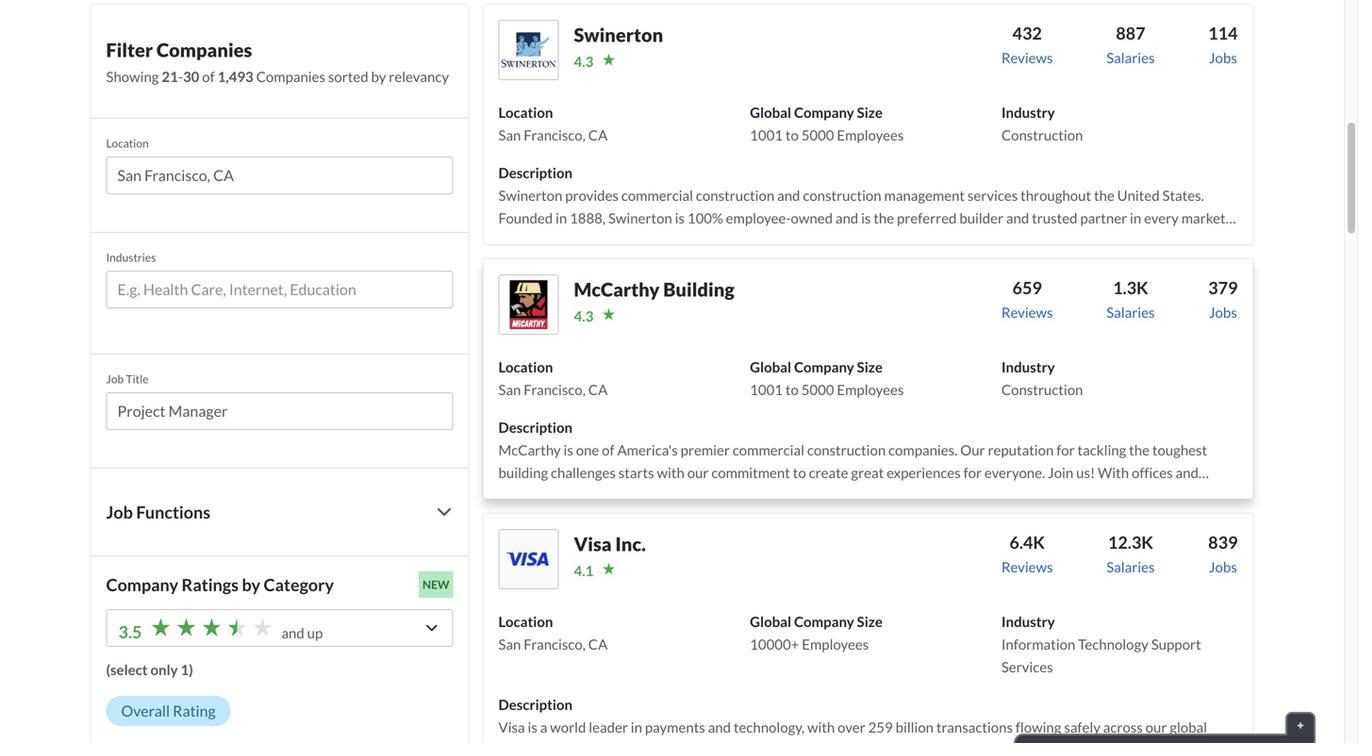 Task type: describe. For each thing, give the bounding box(es) containing it.
overall rating
[[121, 702, 216, 720]]

ca for swinerton
[[588, 126, 608, 143]]

1.3k
[[1113, 277, 1149, 298]]

san for visa inc.
[[499, 636, 521, 653]]

mccarthy building
[[574, 278, 735, 301]]

filter companies showing 21 - 30 of 1,493 companies sorted by relevancy
[[106, 39, 449, 85]]

title
[[126, 372, 149, 386]]

(select only 1)
[[106, 661, 193, 678]]

overall rating button
[[106, 696, 231, 726]]

job title
[[106, 372, 149, 386]]

sorted
[[328, 68, 369, 85]]

san for mccarthy building
[[499, 381, 521, 398]]

432
[[1013, 23, 1042, 43]]

size for inc.
[[857, 613, 883, 630]]

location down showing
[[106, 136, 149, 150]]

francisco, for visa inc.
[[524, 636, 586, 653]]

0 horizontal spatial companies
[[157, 39, 252, 61]]

new
[[423, 578, 450, 591]]

659 reviews
[[1002, 277, 1053, 321]]

up
[[307, 624, 323, 641]]

1.3k salaries
[[1107, 277, 1155, 321]]

Industries field
[[117, 278, 442, 301]]

visa
[[574, 533, 612, 556]]

services
[[1002, 658, 1053, 675]]

description for visa
[[499, 696, 573, 713]]

swinerton
[[574, 23, 663, 46]]

only
[[150, 661, 178, 678]]

432 reviews
[[1002, 23, 1053, 66]]

location for swinerton
[[499, 104, 553, 121]]

employees inside global company size 10000+ employees
[[802, 636, 869, 653]]

6.4k
[[1010, 532, 1045, 553]]

4.3 for swinerton
[[574, 53, 594, 70]]

information
[[1002, 636, 1076, 653]]

mccarthy building image
[[499, 274, 559, 335]]

839
[[1209, 532, 1238, 553]]

industry for building
[[1002, 358, 1055, 375]]

francisco, for swinerton
[[524, 126, 586, 143]]

showing
[[106, 68, 159, 85]]

1 reviews from the top
[[1002, 49, 1053, 66]]

reviews for inc.
[[1002, 558, 1053, 575]]

3.5
[[118, 622, 142, 642]]

filter
[[106, 39, 153, 61]]

location for mccarthy building
[[499, 358, 553, 375]]

ca for visa inc.
[[588, 636, 608, 653]]

ratings
[[182, 574, 239, 595]]

description for mccarthy
[[499, 419, 573, 436]]

1 vertical spatial companies
[[256, 68, 325, 85]]

industry for inc.
[[1002, 613, 1055, 630]]

and up
[[282, 624, 323, 641]]

size for building
[[857, 358, 883, 375]]

-
[[178, 68, 183, 85]]

1001 for swinerton
[[750, 126, 783, 143]]

4.3 for mccarthy building
[[574, 307, 594, 324]]

of
[[202, 68, 215, 85]]

employees for swinerton
[[837, 126, 904, 143]]

support
[[1152, 636, 1201, 653]]

(select
[[106, 661, 148, 678]]

salaries for building
[[1107, 304, 1155, 321]]



Task type: vqa. For each thing, say whether or not it's contained in the screenshot.


Task type: locate. For each thing, give the bounding box(es) containing it.
industry construction down the 432 reviews
[[1002, 104, 1083, 143]]

1 vertical spatial reviews
[[1002, 304, 1053, 321]]

job functions
[[106, 502, 210, 523]]

2 vertical spatial san
[[499, 636, 521, 653]]

3 san from the top
[[499, 636, 521, 653]]

4.3 down swinerton
[[574, 53, 594, 70]]

ca
[[588, 126, 608, 143], [588, 381, 608, 398], [588, 636, 608, 653]]

construction for mccarthy building
[[1002, 381, 1083, 398]]

3 reviews from the top
[[1002, 558, 1053, 575]]

company for swinerton
[[794, 104, 854, 121]]

construction for swinerton
[[1002, 126, 1083, 143]]

company inside global company size 10000+ employees
[[794, 613, 854, 630]]

description
[[499, 164, 573, 181], [499, 419, 573, 436], [499, 696, 573, 713]]

0 vertical spatial ca
[[588, 126, 608, 143]]

3 location san francisco, ca from the top
[[499, 613, 608, 653]]

location san francisco, ca for swinerton
[[499, 104, 608, 143]]

size inside global company size 10000+ employees
[[857, 613, 883, 630]]

mccarthy
[[574, 278, 660, 301]]

construction down the 432 reviews
[[1002, 126, 1083, 143]]

0 vertical spatial 1001
[[750, 126, 783, 143]]

rating
[[173, 702, 216, 720]]

san down mccarthy building image
[[499, 381, 521, 398]]

Job Title field
[[117, 400, 442, 423]]

job left functions
[[106, 502, 133, 523]]

reviews
[[1002, 49, 1053, 66], [1002, 304, 1053, 321], [1002, 558, 1053, 575]]

overall
[[121, 702, 170, 720]]

industry information technology support services
[[1002, 613, 1201, 675]]

0 vertical spatial companies
[[157, 39, 252, 61]]

379 jobs
[[1209, 277, 1238, 321]]

companies
[[157, 39, 252, 61], [256, 68, 325, 85]]

2 vertical spatial salaries
[[1107, 558, 1155, 575]]

and
[[282, 624, 304, 641]]

francisco, for mccarthy building
[[524, 381, 586, 398]]

4.1
[[574, 562, 594, 579]]

none field for industries
[[106, 271, 453, 316]]

jobs down 379
[[1209, 304, 1237, 321]]

0 vertical spatial global
[[750, 104, 792, 121]]

1 vertical spatial size
[[857, 358, 883, 375]]

2 vertical spatial francisco,
[[524, 636, 586, 653]]

industry down the 432 reviews
[[1002, 104, 1055, 121]]

relevancy
[[389, 68, 449, 85]]

jobs inside 379 jobs
[[1209, 304, 1237, 321]]

1 vertical spatial jobs
[[1209, 304, 1237, 321]]

659
[[1013, 277, 1042, 298]]

1 description from the top
[[499, 164, 573, 181]]

1 vertical spatial francisco,
[[524, 381, 586, 398]]

industry construction for mccarthy building
[[1002, 358, 1083, 398]]

839 jobs
[[1209, 532, 1238, 575]]

salaries down 1.3k
[[1107, 304, 1155, 321]]

2 job from the top
[[106, 502, 133, 523]]

ca for mccarthy building
[[588, 381, 608, 398]]

0 vertical spatial 4.3
[[574, 53, 594, 70]]

1001 for mccarthy building
[[750, 381, 783, 398]]

12.3k salaries
[[1107, 532, 1155, 575]]

industries
[[106, 250, 156, 264]]

none field industries
[[106, 271, 453, 316]]

1 horizontal spatial by
[[371, 68, 386, 85]]

1 horizontal spatial companies
[[256, 68, 325, 85]]

2 to from the top
[[786, 381, 799, 398]]

3 jobs from the top
[[1209, 558, 1237, 575]]

1 ca from the top
[[588, 126, 608, 143]]

2 jobs from the top
[[1209, 304, 1237, 321]]

location san francisco, ca
[[499, 104, 608, 143], [499, 358, 608, 398], [499, 613, 608, 653]]

None field
[[106, 157, 453, 202], [106, 271, 453, 316], [106, 392, 453, 438]]

0 vertical spatial size
[[857, 104, 883, 121]]

reviews down 6.4k
[[1002, 558, 1053, 575]]

none field for location
[[106, 157, 453, 202]]

1 4.3 from the top
[[574, 53, 594, 70]]

1 global from the top
[[750, 104, 792, 121]]

2 vertical spatial none field
[[106, 392, 453, 438]]

1 vertical spatial job
[[106, 502, 133, 523]]

jobs for inc.
[[1209, 558, 1237, 575]]

114
[[1209, 23, 1238, 43]]

industry construction for swinerton
[[1002, 104, 1083, 143]]

to for swinerton
[[786, 126, 799, 143]]

1 vertical spatial construction
[[1002, 381, 1083, 398]]

industry inside "industry information technology support services"
[[1002, 613, 1055, 630]]

1 vertical spatial employees
[[837, 381, 904, 398]]

1 vertical spatial by
[[242, 574, 260, 595]]

job inside button
[[106, 502, 133, 523]]

francisco, down mccarthy building image
[[524, 381, 586, 398]]

inc.
[[615, 533, 646, 556]]

2 vertical spatial size
[[857, 613, 883, 630]]

2 san from the top
[[499, 381, 521, 398]]

2 vertical spatial reviews
[[1002, 558, 1053, 575]]

4.3
[[574, 53, 594, 70], [574, 307, 594, 324]]

0 vertical spatial francisco,
[[524, 126, 586, 143]]

1 vertical spatial location san francisco, ca
[[499, 358, 608, 398]]

industry
[[1002, 104, 1055, 121], [1002, 358, 1055, 375], [1002, 613, 1055, 630]]

2 1001 from the top
[[750, 381, 783, 398]]

1 industry construction from the top
[[1002, 104, 1083, 143]]

1 construction from the top
[[1002, 126, 1083, 143]]

building
[[663, 278, 735, 301]]

0 vertical spatial by
[[371, 68, 386, 85]]

global for visa inc.
[[750, 613, 792, 630]]

0 vertical spatial job
[[106, 372, 124, 386]]

employees for mccarthy building
[[837, 381, 904, 398]]

1 vertical spatial salaries
[[1107, 304, 1155, 321]]

1 salaries from the top
[[1107, 49, 1155, 66]]

887 salaries
[[1107, 23, 1155, 66]]

6.4k reviews
[[1002, 532, 1053, 575]]

2 ca from the top
[[588, 381, 608, 398]]

10000+
[[750, 636, 799, 653]]

2 vertical spatial industry
[[1002, 613, 1055, 630]]

job
[[106, 372, 124, 386], [106, 502, 133, 523]]

location san francisco, ca down mccarthy building image
[[499, 358, 608, 398]]

1 san from the top
[[499, 126, 521, 143]]

reviews down the 432
[[1002, 49, 1053, 66]]

global for swinerton
[[750, 104, 792, 121]]

construction down 659 reviews
[[1002, 381, 1083, 398]]

location for visa inc.
[[499, 613, 553, 630]]

1001
[[750, 126, 783, 143], [750, 381, 783, 398]]

2 5000 from the top
[[802, 381, 834, 398]]

jobs down 114
[[1209, 49, 1237, 66]]

0 horizontal spatial by
[[242, 574, 260, 595]]

2 vertical spatial jobs
[[1209, 558, 1237, 575]]

global for mccarthy building
[[750, 358, 792, 375]]

1 vertical spatial 1001
[[750, 381, 783, 398]]

379
[[1209, 277, 1238, 298]]

0 vertical spatial none field
[[106, 157, 453, 202]]

1 none field from the top
[[106, 157, 453, 202]]

1 francisco, from the top
[[524, 126, 586, 143]]

companies up of
[[157, 39, 252, 61]]

0 vertical spatial location san francisco, ca
[[499, 104, 608, 143]]

none field for job title
[[106, 392, 453, 438]]

1 vertical spatial global company size 1001 to 5000 employees
[[750, 358, 904, 398]]

job functions button
[[106, 499, 453, 525]]

industry construction down 659 reviews
[[1002, 358, 1083, 398]]

2 francisco, from the top
[[524, 381, 586, 398]]

location san francisco, ca for visa inc.
[[499, 613, 608, 653]]

2 global from the top
[[750, 358, 792, 375]]

0 vertical spatial reviews
[[1002, 49, 1053, 66]]

functions
[[136, 502, 210, 523]]

jobs inside 114 jobs
[[1209, 49, 1237, 66]]

2 construction from the top
[[1002, 381, 1083, 398]]

4.3 down mccarthy
[[574, 307, 594, 324]]

swinerton image
[[499, 20, 559, 80]]

location down visa inc. image
[[499, 613, 553, 630]]

industry construction
[[1002, 104, 1083, 143], [1002, 358, 1083, 398]]

san for swinerton
[[499, 126, 521, 143]]

0 vertical spatial industry construction
[[1002, 104, 1083, 143]]

114 jobs
[[1209, 23, 1238, 66]]

francisco, down swinerton image
[[524, 126, 586, 143]]

company for visa inc.
[[794, 613, 854, 630]]

technology
[[1078, 636, 1149, 653]]

jobs down the 839
[[1209, 558, 1237, 575]]

2 vertical spatial ca
[[588, 636, 608, 653]]

1 industry from the top
[[1002, 104, 1055, 121]]

location down mccarthy building image
[[499, 358, 553, 375]]

3 description from the top
[[499, 696, 573, 713]]

1 vertical spatial industry construction
[[1002, 358, 1083, 398]]

jobs inside the 839 jobs
[[1209, 558, 1237, 575]]

1 vertical spatial 5000
[[802, 381, 834, 398]]

location
[[499, 104, 553, 121], [106, 136, 149, 150], [499, 358, 553, 375], [499, 613, 553, 630]]

2 salaries from the top
[[1107, 304, 1155, 321]]

0 vertical spatial description
[[499, 164, 573, 181]]

1 vertical spatial san
[[499, 381, 521, 398]]

1,493
[[218, 68, 254, 85]]

2 industry construction from the top
[[1002, 358, 1083, 398]]

2 size from the top
[[857, 358, 883, 375]]

1 vertical spatial to
[[786, 381, 799, 398]]

global company size 1001 to 5000 employees for mccarthy building
[[750, 358, 904, 398]]

2 none field from the top
[[106, 271, 453, 316]]

san down swinerton image
[[499, 126, 521, 143]]

jobs
[[1209, 49, 1237, 66], [1209, 304, 1237, 321], [1209, 558, 1237, 575]]

0 vertical spatial jobs
[[1209, 49, 1237, 66]]

location san francisco, ca down swinerton image
[[499, 104, 608, 143]]

2 description from the top
[[499, 419, 573, 436]]

3 industry from the top
[[1002, 613, 1055, 630]]

job for job functions
[[106, 502, 133, 523]]

reviews down 659
[[1002, 304, 1053, 321]]

reviews for building
[[1002, 304, 1053, 321]]

1 vertical spatial 4.3
[[574, 307, 594, 324]]

0 vertical spatial san
[[499, 126, 521, 143]]

by right sorted
[[371, 68, 386, 85]]

2 vertical spatial global
[[750, 613, 792, 630]]

job left title
[[106, 372, 124, 386]]

0 vertical spatial industry
[[1002, 104, 1055, 121]]

Location field
[[117, 164, 442, 187]]

30
[[183, 68, 199, 85]]

by right ratings
[[242, 574, 260, 595]]

3 global from the top
[[750, 613, 792, 630]]

san down visa inc. image
[[499, 636, 521, 653]]

1 vertical spatial description
[[499, 419, 573, 436]]

1 1001 from the top
[[750, 126, 783, 143]]

global company size 1001 to 5000 employees
[[750, 104, 904, 143], [750, 358, 904, 398]]

1 vertical spatial industry
[[1002, 358, 1055, 375]]

location down swinerton image
[[499, 104, 553, 121]]

companies right 1,493 in the top of the page
[[256, 68, 325, 85]]

3 salaries from the top
[[1107, 558, 1155, 575]]

salaries down 12.3k
[[1107, 558, 1155, 575]]

global inside global company size 10000+ employees
[[750, 613, 792, 630]]

salaries down 887
[[1107, 49, 1155, 66]]

company ratings by category
[[106, 574, 334, 595]]

1 global company size 1001 to 5000 employees from the top
[[750, 104, 904, 143]]

21
[[162, 68, 178, 85]]

0 vertical spatial to
[[786, 126, 799, 143]]

12.3k
[[1108, 532, 1154, 553]]

company
[[794, 104, 854, 121], [794, 358, 854, 375], [106, 574, 178, 595], [794, 613, 854, 630]]

construction
[[1002, 126, 1083, 143], [1002, 381, 1083, 398]]

visa inc. image
[[499, 529, 559, 590]]

2 vertical spatial description
[[499, 696, 573, 713]]

to for mccarthy building
[[786, 381, 799, 398]]

5000 for mccarthy building
[[802, 381, 834, 398]]

1 size from the top
[[857, 104, 883, 121]]

job for job title
[[106, 372, 124, 386]]

1 location san francisco, ca from the top
[[499, 104, 608, 143]]

global
[[750, 104, 792, 121], [750, 358, 792, 375], [750, 613, 792, 630]]

category
[[264, 574, 334, 595]]

employees
[[837, 126, 904, 143], [837, 381, 904, 398], [802, 636, 869, 653]]

3 francisco, from the top
[[524, 636, 586, 653]]

san
[[499, 126, 521, 143], [499, 381, 521, 398], [499, 636, 521, 653]]

3 size from the top
[[857, 613, 883, 630]]

2 industry from the top
[[1002, 358, 1055, 375]]

global company size 1001 to 5000 employees for swinerton
[[750, 104, 904, 143]]

none field the job title
[[106, 392, 453, 438]]

3 ca from the top
[[588, 636, 608, 653]]

1)
[[181, 661, 193, 678]]

1 5000 from the top
[[802, 126, 834, 143]]

industry up information
[[1002, 613, 1055, 630]]

company for mccarthy building
[[794, 358, 854, 375]]

by
[[371, 68, 386, 85], [242, 574, 260, 595]]

887
[[1116, 23, 1146, 43]]

1 vertical spatial ca
[[588, 381, 608, 398]]

0 vertical spatial salaries
[[1107, 49, 1155, 66]]

location san francisco, ca down 4.1 at left bottom
[[499, 613, 608, 653]]

visa inc.
[[574, 533, 646, 556]]

none field location
[[106, 157, 453, 202]]

location san francisco, ca for mccarthy building
[[499, 358, 608, 398]]

2 4.3 from the top
[[574, 307, 594, 324]]

2 reviews from the top
[[1002, 304, 1053, 321]]

francisco,
[[524, 126, 586, 143], [524, 381, 586, 398], [524, 636, 586, 653]]

2 global company size 1001 to 5000 employees from the top
[[750, 358, 904, 398]]

1 jobs from the top
[[1209, 49, 1237, 66]]

salaries for inc.
[[1107, 558, 1155, 575]]

to
[[786, 126, 799, 143], [786, 381, 799, 398]]

0 vertical spatial employees
[[837, 126, 904, 143]]

salaries
[[1107, 49, 1155, 66], [1107, 304, 1155, 321], [1107, 558, 1155, 575]]

francisco, down 4.1 at left bottom
[[524, 636, 586, 653]]

size
[[857, 104, 883, 121], [857, 358, 883, 375], [857, 613, 883, 630]]

1 vertical spatial none field
[[106, 271, 453, 316]]

2 vertical spatial employees
[[802, 636, 869, 653]]

1 job from the top
[[106, 372, 124, 386]]

1 vertical spatial global
[[750, 358, 792, 375]]

0 vertical spatial 5000
[[802, 126, 834, 143]]

jobs for building
[[1209, 304, 1237, 321]]

5000 for swinerton
[[802, 126, 834, 143]]

2 vertical spatial location san francisco, ca
[[499, 613, 608, 653]]

0 vertical spatial global company size 1001 to 5000 employees
[[750, 104, 904, 143]]

1 to from the top
[[786, 126, 799, 143]]

global company size 10000+ employees
[[750, 613, 883, 653]]

3 none field from the top
[[106, 392, 453, 438]]

0 vertical spatial construction
[[1002, 126, 1083, 143]]

by inside 'filter companies showing 21 - 30 of 1,493 companies sorted by relevancy'
[[371, 68, 386, 85]]

2 location san francisco, ca from the top
[[499, 358, 608, 398]]

industry down 659 reviews
[[1002, 358, 1055, 375]]

5000
[[802, 126, 834, 143], [802, 381, 834, 398]]



